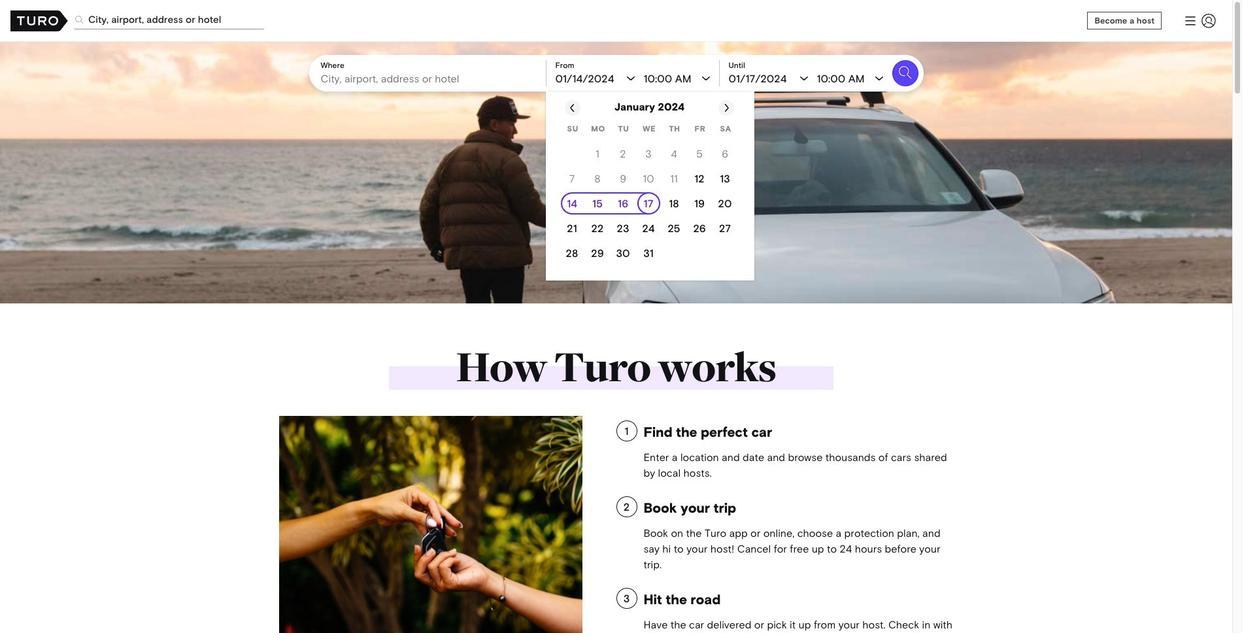 Task type: locate. For each thing, give the bounding box(es) containing it.
City, airport, address or hotel field
[[75, 10, 264, 29], [321, 71, 539, 86]]

None field
[[75, 0, 1080, 39], [321, 71, 539, 86], [75, 0, 1080, 39], [321, 71, 539, 86]]

turo host handing keys to guest image
[[279, 416, 583, 633]]

0 vertical spatial city, airport, address or hotel field
[[75, 10, 264, 29]]

calendar application
[[546, 92, 1140, 290]]

1 vertical spatial city, airport, address or hotel field
[[321, 71, 539, 86]]



Task type: describe. For each thing, give the bounding box(es) containing it.
1 horizontal spatial city, airport, address or hotel field
[[321, 71, 539, 86]]

turo image
[[10, 10, 68, 31]]

0 horizontal spatial city, airport, address or hotel field
[[75, 10, 264, 29]]

menu element
[[1178, 8, 1223, 34]]

move forward to switch to the next month image
[[722, 103, 732, 113]]

move backward to switch to the previous month image
[[568, 103, 578, 113]]



